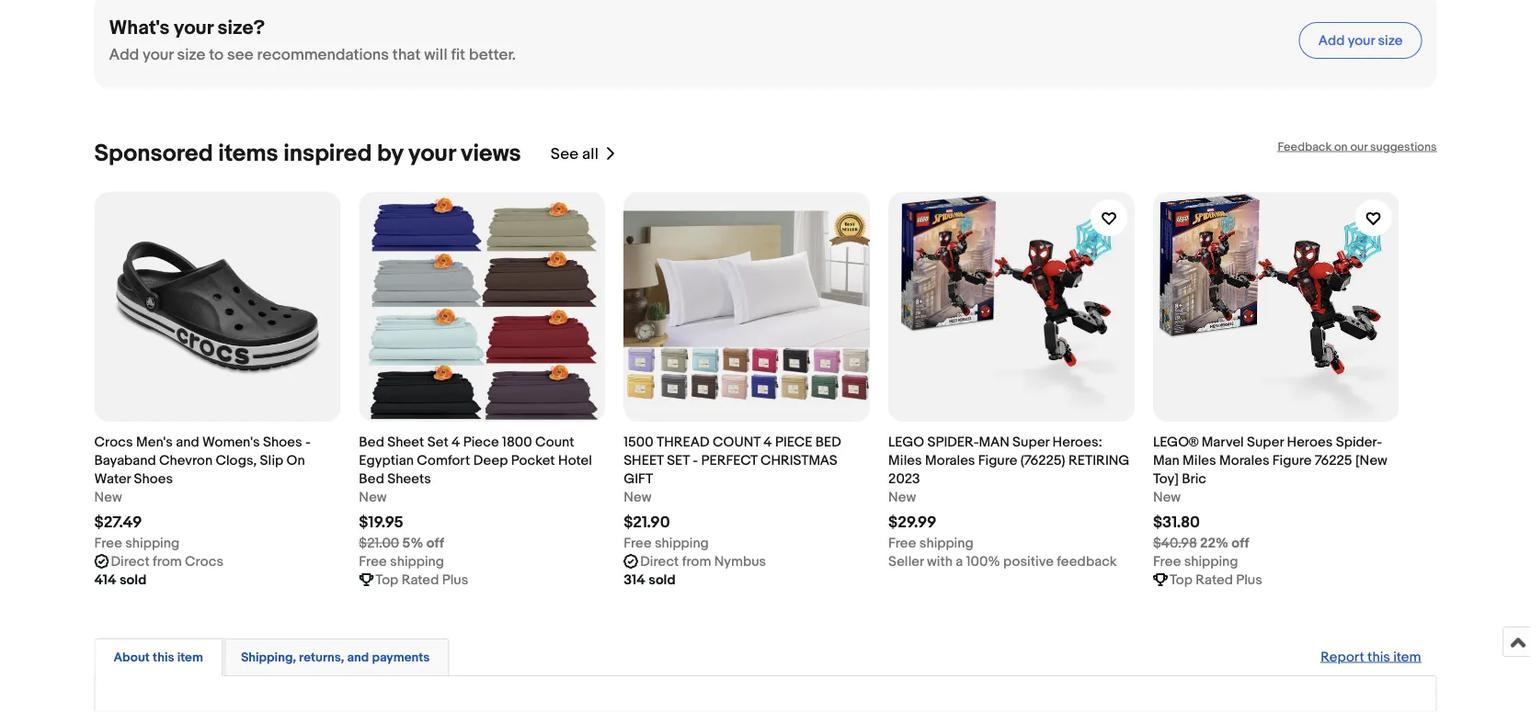 Task type: locate. For each thing, give the bounding box(es) containing it.
with
[[927, 554, 953, 570]]

and inside button
[[347, 650, 369, 666]]

new down water
[[94, 489, 122, 506]]

from inside direct from crocs text box
[[153, 554, 182, 570]]

free shipping text field up 'with'
[[889, 534, 974, 553]]

lego
[[889, 434, 925, 451]]

shipping, returns, and payments button
[[241, 649, 430, 667]]

1 horizontal spatial morales
[[1220, 453, 1270, 469]]

2 direct from the left
[[640, 554, 679, 570]]

0 horizontal spatial add
[[109, 46, 139, 65]]

direct up 414 sold text box
[[111, 554, 150, 570]]

free down $21.00
[[359, 554, 387, 570]]

marvel
[[1202, 434, 1244, 451]]

direct for $27.49
[[111, 554, 150, 570]]

shoes up slip
[[263, 434, 302, 451]]

fit
[[451, 46, 466, 65]]

rated down 5%
[[402, 572, 439, 589]]

1 sold from the left
[[119, 572, 147, 589]]

1 horizontal spatial super
[[1247, 434, 1284, 451]]

free down $21.90
[[624, 535, 652, 552]]

positive
[[1004, 554, 1054, 570]]

0 horizontal spatial top
[[376, 572, 399, 589]]

1 horizontal spatial 4
[[764, 434, 772, 451]]

0 horizontal spatial direct
[[111, 554, 150, 570]]

miles inside lego® marvel super heroes spider- man miles morales figure 76225 [new toy] bric new $31.80 $40.98 22% off free shipping
[[1183, 453, 1217, 469]]

0 horizontal spatial crocs
[[94, 434, 133, 451]]

this right report
[[1368, 649, 1391, 666]]

2 free shipping text field from the left
[[624, 534, 709, 553]]

Free shipping text field
[[889, 534, 974, 553], [359, 553, 444, 571], [1153, 553, 1239, 571]]

4 inside bed sheet set 4 piece 1800 count egyptian comfort deep pocket hotel bed sheets new $19.95 $21.00 5% off free shipping
[[452, 434, 460, 451]]

4 new from the left
[[889, 489, 916, 506]]

this right about
[[153, 650, 174, 666]]

1 direct from the left
[[111, 554, 150, 570]]

direct
[[111, 554, 150, 570], [640, 554, 679, 570]]

and inside 'crocs men's and women's shoes - bayaband chevron clogs, slip on water shoes new $27.49 free shipping'
[[176, 434, 199, 451]]

free up seller
[[889, 535, 917, 552]]

direct up 314 sold text field
[[640, 554, 679, 570]]

sheets
[[388, 471, 431, 488]]

1 new from the left
[[94, 489, 122, 506]]

miles
[[889, 453, 922, 469], [1183, 453, 1217, 469]]

1 rated from the left
[[402, 572, 439, 589]]

1 vertical spatial shoes
[[134, 471, 173, 488]]

1 horizontal spatial top rated plus
[[1170, 572, 1263, 589]]

1 4 from the left
[[452, 434, 460, 451]]

2 new from the left
[[359, 489, 387, 506]]

Free shipping text field
[[94, 534, 180, 553], [624, 534, 709, 553]]

returns,
[[299, 650, 344, 666]]

free down $40.98
[[1153, 554, 1181, 570]]

top rated plus for $19.95
[[376, 572, 468, 589]]

0 horizontal spatial sold
[[119, 572, 147, 589]]

shipping inside 1500 thread count 4 piece bed sheet set - perfect christmas gift new $21.90 free shipping
[[655, 535, 709, 552]]

top rated plus text field down 5%
[[376, 571, 468, 590]]

2 plus from the left
[[1237, 572, 1263, 589]]

1 miles from the left
[[889, 453, 922, 469]]

$21.90
[[624, 514, 670, 533]]

figure down man
[[979, 453, 1018, 469]]

2 4 from the left
[[764, 434, 772, 451]]

sold right 314
[[649, 572, 676, 589]]

from for $21.90
[[682, 554, 711, 570]]

crocs down 'crocs men's and women's shoes - bayaband chevron clogs, slip on water shoes new $27.49 free shipping'
[[185, 554, 224, 570]]

free shipping text field down 22%
[[1153, 553, 1239, 571]]

$27.49 text field
[[94, 514, 142, 533]]

top for $19.95
[[376, 572, 399, 589]]

0 horizontal spatial and
[[176, 434, 199, 451]]

super
[[1013, 434, 1050, 451], [1247, 434, 1284, 451]]

perfect
[[701, 453, 758, 469]]

sold for $27.49
[[119, 572, 147, 589]]

0 vertical spatial -
[[305, 434, 311, 451]]

0 vertical spatial crocs
[[94, 434, 133, 451]]

shipping up direct from crocs
[[125, 535, 180, 552]]

top rated plus down 5%
[[376, 572, 468, 589]]

1 top rated plus text field from the left
[[376, 571, 468, 590]]

new text field down toy] in the bottom of the page
[[1153, 488, 1181, 507]]

off inside bed sheet set 4 piece 1800 count egyptian comfort deep pocket hotel bed sheets new $19.95 $21.00 5% off free shipping
[[427, 535, 444, 552]]

all
[[582, 144, 599, 164]]

off right 22%
[[1232, 535, 1250, 552]]

item for report this item
[[1394, 649, 1422, 666]]

- right the women's
[[305, 434, 311, 451]]

4 inside 1500 thread count 4 piece bed sheet set - perfect christmas gift new $21.90 free shipping
[[764, 434, 772, 451]]

set
[[427, 434, 449, 451]]

bed up egyptian
[[359, 434, 384, 451]]

0 vertical spatial shoes
[[263, 434, 302, 451]]

1 horizontal spatial direct
[[640, 554, 679, 570]]

tab list
[[94, 636, 1437, 677]]

shoes
[[263, 434, 302, 451], [134, 471, 173, 488]]

suggestions
[[1371, 140, 1437, 154]]

5 new from the left
[[1153, 489, 1181, 506]]

2 bed from the top
[[359, 471, 384, 488]]

top down $40.98
[[1170, 572, 1193, 589]]

crocs up bayaband
[[94, 434, 133, 451]]

0 horizontal spatial figure
[[979, 453, 1018, 469]]

add inside button
[[1319, 32, 1345, 49]]

3 new from the left
[[624, 489, 652, 506]]

and right returns,
[[347, 650, 369, 666]]

rated
[[402, 572, 439, 589], [1196, 572, 1234, 589]]

0 horizontal spatial super
[[1013, 434, 1050, 451]]

rated for $40.98
[[1196, 572, 1234, 589]]

add your size
[[1319, 32, 1403, 49]]

see all
[[551, 144, 599, 164]]

new inside 'lego spider-man super heroes: miles morales figure (76225) retiring 2023 new $29.99 free shipping seller with a 100% positive feedback'
[[889, 489, 916, 506]]

1 horizontal spatial -
[[693, 453, 698, 469]]

1 horizontal spatial rated
[[1196, 572, 1234, 589]]

size?
[[218, 16, 265, 40]]

top rated plus text field down 22%
[[1170, 571, 1263, 590]]

1 horizontal spatial shoes
[[263, 434, 302, 451]]

spider-
[[928, 434, 979, 451]]

22%
[[1201, 535, 1229, 552]]

$21.00
[[359, 535, 399, 552]]

plus down previous price $40.98 22% off text field
[[1237, 572, 1263, 589]]

1 horizontal spatial top rated plus text field
[[1170, 571, 1263, 590]]

2 new text field from the left
[[359, 488, 387, 507]]

free down $27.49
[[94, 535, 122, 552]]

0 horizontal spatial miles
[[889, 453, 922, 469]]

new down 2023
[[889, 489, 916, 506]]

1500
[[624, 434, 654, 451]]

2 super from the left
[[1247, 434, 1284, 451]]

0 horizontal spatial off
[[427, 535, 444, 552]]

314 sold text field
[[624, 571, 676, 590]]

2 rated from the left
[[1196, 572, 1234, 589]]

2 sold from the left
[[649, 572, 676, 589]]

0 horizontal spatial -
[[305, 434, 311, 451]]

1 free shipping text field from the left
[[94, 534, 180, 553]]

1 horizontal spatial free shipping text field
[[624, 534, 709, 553]]

morales down marvel
[[1220, 453, 1270, 469]]

1 horizontal spatial plus
[[1237, 572, 1263, 589]]

toy]
[[1153, 471, 1179, 488]]

1 super from the left
[[1013, 434, 1050, 451]]

morales
[[925, 453, 976, 469], [1220, 453, 1270, 469]]

miles up bric
[[1183, 453, 1217, 469]]

2 top rated plus text field from the left
[[1170, 571, 1263, 590]]

deep
[[473, 453, 508, 469]]

1 bed from the top
[[359, 434, 384, 451]]

super up the (76225)
[[1013, 434, 1050, 451]]

new text field up $19.95
[[359, 488, 387, 507]]

2 miles from the left
[[1183, 453, 1217, 469]]

new text field for $31.80
[[1153, 488, 1181, 507]]

1 horizontal spatial free shipping text field
[[889, 534, 974, 553]]

and for shipping, returns, and payments
[[347, 650, 369, 666]]

1 vertical spatial bed
[[359, 471, 384, 488]]

piece
[[775, 434, 813, 451]]

3 new text field from the left
[[889, 488, 916, 507]]

0 horizontal spatial shoes
[[134, 471, 173, 488]]

a
[[956, 554, 963, 570]]

1 from from the left
[[153, 554, 182, 570]]

New text field
[[94, 488, 122, 507], [359, 488, 387, 507], [889, 488, 916, 507], [1153, 488, 1181, 507]]

1 horizontal spatial and
[[347, 650, 369, 666]]

1 horizontal spatial this
[[1368, 649, 1391, 666]]

that
[[393, 46, 421, 65]]

2 morales from the left
[[1220, 453, 1270, 469]]

1 horizontal spatial add
[[1319, 32, 1345, 49]]

new up $19.95
[[359, 489, 387, 506]]

better.
[[469, 46, 516, 65]]

shipping down 22%
[[1185, 554, 1239, 570]]

size inside button
[[1378, 32, 1403, 49]]

women's
[[202, 434, 260, 451]]

free inside 'crocs men's and women's shoes - bayaband chevron clogs, slip on water shoes new $27.49 free shipping'
[[94, 535, 122, 552]]

0 horizontal spatial size
[[177, 46, 206, 65]]

figure
[[979, 453, 1018, 469], [1273, 453, 1312, 469]]

size
[[1378, 32, 1403, 49], [177, 46, 206, 65]]

shipping down 5%
[[390, 554, 444, 570]]

super inside lego® marvel super heroes spider- man miles morales figure 76225 [new toy] bric new $31.80 $40.98 22% off free shipping
[[1247, 434, 1284, 451]]

4 new text field from the left
[[1153, 488, 1181, 507]]

direct for free
[[640, 554, 679, 570]]

chevron
[[159, 453, 213, 469]]

1 horizontal spatial figure
[[1273, 453, 1312, 469]]

Top Rated Plus text field
[[376, 571, 468, 590], [1170, 571, 1263, 590]]

76225
[[1315, 453, 1353, 469]]

sheet
[[388, 434, 424, 451]]

0 vertical spatial bed
[[359, 434, 384, 451]]

item for about this item
[[177, 650, 203, 666]]

1 horizontal spatial crocs
[[185, 554, 224, 570]]

top for $40.98
[[1170, 572, 1193, 589]]

2 horizontal spatial free shipping text field
[[1153, 553, 1239, 571]]

bed down egyptian
[[359, 471, 384, 488]]

from for $27.49
[[153, 554, 182, 570]]

new text field down 2023
[[889, 488, 916, 507]]

top rated plus text field for $40.98
[[1170, 571, 1263, 590]]

crocs inside 'crocs men's and women's shoes - bayaband chevron clogs, slip on water shoes new $27.49 free shipping'
[[94, 434, 133, 451]]

and up chevron
[[176, 434, 199, 451]]

miles up 2023
[[889, 453, 922, 469]]

0 horizontal spatial from
[[153, 554, 182, 570]]

plus
[[442, 572, 468, 589], [1237, 572, 1263, 589]]

rated down 22%
[[1196, 572, 1234, 589]]

new text field for $27.49
[[94, 488, 122, 507]]

sold inside text box
[[119, 572, 147, 589]]

top down $21.00
[[376, 572, 399, 589]]

$27.49
[[94, 514, 142, 533]]

crocs
[[94, 434, 133, 451], [185, 554, 224, 570]]

2 off from the left
[[1232, 535, 1250, 552]]

0 horizontal spatial plus
[[442, 572, 468, 589]]

Direct from Crocs text field
[[111, 553, 224, 571]]

gift
[[624, 471, 653, 488]]

top
[[376, 572, 399, 589], [1170, 572, 1193, 589]]

from inside direct from nymbus text box
[[682, 554, 711, 570]]

1 horizontal spatial top
[[1170, 572, 1193, 589]]

free shipping text field down $21.90
[[624, 534, 709, 553]]

4 right set
[[452, 434, 460, 451]]

morales down spider-
[[925, 453, 976, 469]]

-
[[305, 434, 311, 451], [693, 453, 698, 469]]

See all text field
[[551, 144, 599, 164]]

1 top rated plus from the left
[[376, 572, 468, 589]]

1 horizontal spatial miles
[[1183, 453, 1217, 469]]

1 plus from the left
[[442, 572, 468, 589]]

0 horizontal spatial top rated plus text field
[[376, 571, 468, 590]]

and
[[176, 434, 199, 451], [347, 650, 369, 666]]

sponsored
[[94, 140, 213, 168]]

free
[[94, 535, 122, 552], [624, 535, 652, 552], [889, 535, 917, 552], [359, 554, 387, 570], [1153, 554, 1181, 570]]

1 horizontal spatial size
[[1378, 32, 1403, 49]]

4
[[452, 434, 460, 451], [764, 434, 772, 451]]

2 top rated plus from the left
[[1170, 572, 1263, 589]]

1 horizontal spatial off
[[1232, 535, 1250, 552]]

recommendations
[[257, 46, 389, 65]]

new text field for $29.99
[[889, 488, 916, 507]]

1 off from the left
[[427, 535, 444, 552]]

0 horizontal spatial this
[[153, 650, 174, 666]]

new text field down water
[[94, 488, 122, 507]]

free inside 1500 thread count 4 piece bed sheet set - perfect christmas gift new $21.90 free shipping
[[624, 535, 652, 552]]

shoes down bayaband
[[134, 471, 173, 488]]

new down gift
[[624, 489, 652, 506]]

1 vertical spatial and
[[347, 650, 369, 666]]

this for about
[[153, 650, 174, 666]]

2 top from the left
[[1170, 572, 1193, 589]]

new down toy] in the bottom of the page
[[1153, 489, 1181, 506]]

from
[[153, 554, 182, 570], [682, 554, 711, 570]]

2 from from the left
[[682, 554, 711, 570]]

shipping
[[125, 535, 180, 552], [655, 535, 709, 552], [920, 535, 974, 552], [390, 554, 444, 570], [1185, 554, 1239, 570]]

1 horizontal spatial from
[[682, 554, 711, 570]]

$29.99 text field
[[889, 514, 937, 533]]

0 horizontal spatial rated
[[402, 572, 439, 589]]

free shipping text field down 5%
[[359, 553, 444, 571]]

man
[[979, 434, 1010, 451]]

1 figure from the left
[[979, 453, 1018, 469]]

plus down previous price $21.00 5% off text box
[[442, 572, 468, 589]]

1 horizontal spatial item
[[1394, 649, 1422, 666]]

this inside button
[[153, 650, 174, 666]]

shipping inside 'crocs men's and women's shoes - bayaband chevron clogs, slip on water shoes new $27.49 free shipping'
[[125, 535, 180, 552]]

sold inside text field
[[649, 572, 676, 589]]

count
[[535, 434, 574, 451]]

2 figure from the left
[[1273, 453, 1312, 469]]

1 top from the left
[[376, 572, 399, 589]]

count
[[713, 434, 761, 451]]

free shipping text field down $27.49 text box
[[94, 534, 180, 553]]

Seller with a 100% positive feedback text field
[[889, 553, 1117, 571]]

4 left piece
[[764, 434, 772, 451]]

free shipping text field for $40.98
[[1153, 553, 1239, 571]]

1 morales from the left
[[925, 453, 976, 469]]

figure inside 'lego spider-man super heroes: miles morales figure (76225) retiring 2023 new $29.99 free shipping seller with a 100% positive feedback'
[[979, 453, 1018, 469]]

shipping up 'with'
[[920, 535, 974, 552]]

new
[[94, 489, 122, 506], [359, 489, 387, 506], [624, 489, 652, 506], [889, 489, 916, 506], [1153, 489, 1181, 506]]

0 horizontal spatial free shipping text field
[[359, 553, 444, 571]]

see all link
[[551, 140, 617, 168]]

1 horizontal spatial sold
[[649, 572, 676, 589]]

spider-
[[1336, 434, 1383, 451]]

and for crocs men's and women's shoes - bayaband chevron clogs, slip on water shoes new $27.49 free shipping
[[176, 434, 199, 451]]

sold
[[119, 572, 147, 589], [649, 572, 676, 589]]

$40.98
[[1153, 535, 1197, 552]]

item right report
[[1394, 649, 1422, 666]]

1 vertical spatial crocs
[[185, 554, 224, 570]]

1 new text field from the left
[[94, 488, 122, 507]]

0 vertical spatial and
[[176, 434, 199, 451]]

- inside 1500 thread count 4 piece bed sheet set - perfect christmas gift new $21.90 free shipping
[[693, 453, 698, 469]]

free inside 'lego spider-man super heroes: miles morales figure (76225) retiring 2023 new $29.99 free shipping seller with a 100% positive feedback'
[[889, 535, 917, 552]]

0 horizontal spatial item
[[177, 650, 203, 666]]

$29.99
[[889, 514, 937, 533]]

Direct from Nymbus text field
[[640, 553, 766, 571]]

4 for sheets
[[452, 434, 460, 451]]

new text field for $19.95
[[359, 488, 387, 507]]

1 vertical spatial -
[[693, 453, 698, 469]]

bayaband
[[94, 453, 156, 469]]

item right about
[[177, 650, 203, 666]]

0 horizontal spatial free shipping text field
[[94, 534, 180, 553]]

figure down the heroes
[[1273, 453, 1312, 469]]

shipping up direct from nymbus text box
[[655, 535, 709, 552]]

top rated plus for $40.98
[[1170, 572, 1263, 589]]

sold right 414
[[119, 572, 147, 589]]

0 horizontal spatial 4
[[452, 434, 460, 451]]

inspired
[[284, 140, 372, 168]]

- right set
[[693, 453, 698, 469]]

water
[[94, 471, 131, 488]]

bed
[[816, 434, 842, 451]]

0 horizontal spatial morales
[[925, 453, 976, 469]]

super right marvel
[[1247, 434, 1284, 451]]

0 horizontal spatial top rated plus
[[376, 572, 468, 589]]

add
[[1319, 32, 1345, 49], [109, 46, 139, 65]]

top rated plus down 22%
[[1170, 572, 1263, 589]]

item inside button
[[177, 650, 203, 666]]

off right 5%
[[427, 535, 444, 552]]

free shipping text field for $21.90
[[624, 534, 709, 553]]



Task type: describe. For each thing, give the bounding box(es) containing it.
bric
[[1182, 471, 1207, 488]]

feedback
[[1057, 554, 1117, 570]]

this for report
[[1368, 649, 1391, 666]]

[new
[[1356, 453, 1388, 469]]

figure inside lego® marvel super heroes spider- man miles morales figure 76225 [new toy] bric new $31.80 $40.98 22% off free shipping
[[1273, 453, 1312, 469]]

retiring
[[1069, 453, 1130, 469]]

free inside lego® marvel super heroes spider- man miles morales figure 76225 [new toy] bric new $31.80 $40.98 22% off free shipping
[[1153, 554, 1181, 570]]

report this item
[[1321, 649, 1422, 666]]

sold for free
[[649, 572, 676, 589]]

hotel
[[558, 453, 592, 469]]

what's your size? add your size to see recommendations that will fit better.
[[109, 16, 516, 65]]

about
[[114, 650, 150, 666]]

report this item link
[[1312, 640, 1431, 675]]

rated for $19.95
[[402, 572, 439, 589]]

1800
[[502, 434, 532, 451]]

men's
[[136, 434, 173, 451]]

previous price $40.98 22% off text field
[[1153, 534, 1250, 553]]

egyptian
[[359, 453, 414, 469]]

new inside 'crocs men's and women's shoes - bayaband chevron clogs, slip on water shoes new $27.49 free shipping'
[[94, 489, 122, 506]]

$31.80
[[1153, 514, 1201, 533]]

2023
[[889, 471, 921, 488]]

add inside what's your size? add your size to see recommendations that will fit better.
[[109, 46, 139, 65]]

christmas
[[761, 453, 838, 469]]

super inside 'lego spider-man super heroes: miles morales figure (76225) retiring 2023 new $29.99 free shipping seller with a 100% positive feedback'
[[1013, 434, 1050, 451]]

414 sold text field
[[94, 571, 147, 590]]

shipping inside bed sheet set 4 piece 1800 count egyptian comfort deep pocket hotel bed sheets new $19.95 $21.00 5% off free shipping
[[390, 554, 444, 570]]

feedback on our suggestions
[[1278, 140, 1437, 154]]

pocket
[[511, 453, 555, 469]]

- inside 'crocs men's and women's shoes - bayaband chevron clogs, slip on water shoes new $27.49 free shipping'
[[305, 434, 311, 451]]

314
[[624, 572, 646, 589]]

free inside bed sheet set 4 piece 1800 count egyptian comfort deep pocket hotel bed sheets new $19.95 $21.00 5% off free shipping
[[359, 554, 387, 570]]

shipping inside 'lego spider-man super heroes: miles morales figure (76225) retiring 2023 new $29.99 free shipping seller with a 100% positive feedback'
[[920, 535, 974, 552]]

shipping inside lego® marvel super heroes spider- man miles morales figure 76225 [new toy] bric new $31.80 $40.98 22% off free shipping
[[1185, 554, 1239, 570]]

off inside lego® marvel super heroes spider- man miles morales figure 76225 [new toy] bric new $31.80 $40.98 22% off free shipping
[[1232, 535, 1250, 552]]

414 sold
[[94, 572, 147, 589]]

5%
[[402, 535, 423, 552]]

clogs,
[[216, 453, 257, 469]]

payments
[[372, 650, 430, 666]]

piece
[[463, 434, 499, 451]]

4 for $21.90
[[764, 434, 772, 451]]

Add your size to see recommendations that will fit better. text field
[[109, 46, 516, 65]]

new inside 1500 thread count 4 piece bed sheet set - perfect christmas gift new $21.90 free shipping
[[624, 489, 652, 506]]

by
[[377, 140, 403, 168]]

heroes
[[1287, 434, 1333, 451]]

$19.95
[[359, 514, 404, 533]]

nymbus
[[715, 554, 766, 570]]

tab list containing about this item
[[94, 636, 1437, 677]]

our
[[1351, 140, 1368, 154]]

$21.90 text field
[[624, 514, 670, 533]]

previous price $21.00 5% off text field
[[359, 534, 444, 553]]

your inside button
[[1348, 32, 1375, 49]]

lego spider-man super heroes: miles morales figure (76225) retiring 2023 new $29.99 free shipping seller with a 100% positive feedback
[[889, 434, 1130, 570]]

plus for $40.98
[[1237, 572, 1263, 589]]

report
[[1321, 649, 1365, 666]]

lego® marvel super heroes spider- man miles morales figure 76225 [new toy] bric new $31.80 $40.98 22% off free shipping
[[1153, 434, 1388, 570]]

1500 thread count 4 piece bed sheet set - perfect christmas gift new $21.90 free shipping
[[624, 434, 842, 552]]

morales inside 'lego spider-man super heroes: miles morales figure (76225) retiring 2023 new $29.99 free shipping seller with a 100% positive feedback'
[[925, 453, 976, 469]]

crocs men's and women's shoes - bayaband chevron clogs, slip on water shoes new $27.49 free shipping
[[94, 434, 311, 552]]

free shipping text field for $27.49
[[94, 534, 180, 553]]

top rated plus text field for $19.95
[[376, 571, 468, 590]]

feedback on our suggestions link
[[1278, 140, 1437, 154]]

414
[[94, 572, 116, 589]]

what's
[[109, 16, 170, 40]]

on
[[287, 453, 305, 469]]

morales inside lego® marvel super heroes spider- man miles morales figure 76225 [new toy] bric new $31.80 $40.98 22% off free shipping
[[1220, 453, 1270, 469]]

set
[[667, 453, 690, 469]]

to
[[209, 46, 224, 65]]

$31.80 text field
[[1153, 514, 1201, 533]]

thread
[[657, 434, 710, 451]]

new inside lego® marvel super heroes spider- man miles morales figure 76225 [new toy] bric new $31.80 $40.98 22% off free shipping
[[1153, 489, 1181, 506]]

see
[[227, 46, 254, 65]]

bed sheet set 4 piece 1800 count egyptian comfort deep pocket hotel bed sheets new $19.95 $21.00 5% off free shipping
[[359, 434, 592, 570]]

size inside what's your size? add your size to see recommendations that will fit better.
[[177, 46, 206, 65]]

free shipping text field for $19.95
[[359, 553, 444, 571]]

items
[[218, 140, 278, 168]]

feedback
[[1278, 140, 1332, 154]]

slip
[[260, 453, 284, 469]]

(76225)
[[1021, 453, 1066, 469]]

direct from nymbus
[[640, 554, 766, 570]]

314 sold
[[624, 572, 676, 589]]

new inside bed sheet set 4 piece 1800 count egyptian comfort deep pocket hotel bed sheets new $19.95 $21.00 5% off free shipping
[[359, 489, 387, 506]]

seller
[[889, 554, 924, 570]]

on
[[1335, 140, 1348, 154]]

about this item
[[114, 650, 203, 666]]

about this item button
[[114, 649, 203, 667]]

$19.95 text field
[[359, 514, 404, 533]]

miles inside 'lego spider-man super heroes: miles morales figure (76225) retiring 2023 new $29.99 free shipping seller with a 100% positive feedback'
[[889, 453, 922, 469]]

views
[[461, 140, 521, 168]]

lego®
[[1153, 434, 1199, 451]]

plus for $19.95
[[442, 572, 468, 589]]

100%
[[967, 554, 1001, 570]]

crocs inside text box
[[185, 554, 224, 570]]

sponsored items inspired by your views
[[94, 140, 521, 168]]

see
[[551, 144, 579, 164]]

comfort
[[417, 453, 470, 469]]

will
[[424, 46, 448, 65]]

direct from crocs
[[111, 554, 224, 570]]

sheet
[[624, 453, 664, 469]]

New text field
[[624, 488, 652, 507]]

heroes:
[[1053, 434, 1103, 451]]

add your size button
[[1300, 22, 1423, 59]]



Task type: vqa. For each thing, say whether or not it's contained in the screenshot.
the leftmost 'LEGO (R) Building Toys'
no



